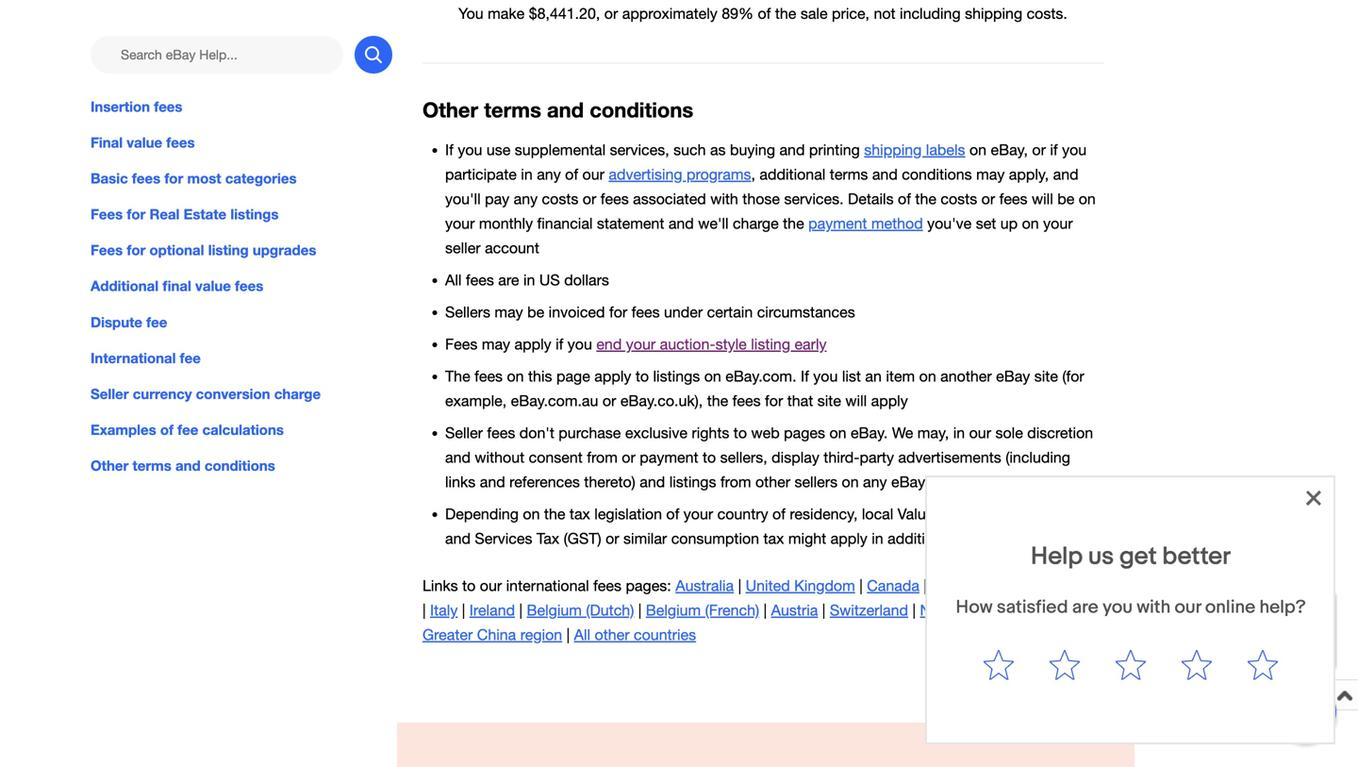 Task type: describe. For each thing, give the bounding box(es) containing it.
and up additional
[[780, 141, 805, 159]]

payment method link
[[809, 215, 923, 232]]

auction-
[[660, 335, 716, 353]]

apply up this
[[515, 335, 552, 353]]

ebay,
[[991, 141, 1028, 159]]

2 vertical spatial fee
[[178, 421, 199, 438]]

1 horizontal spatial other
[[423, 97, 478, 122]]

sellers may be invoiced for fees under certain circumstances
[[445, 303, 856, 321]]

canada link
[[867, 577, 920, 594]]

apply down the item
[[871, 392, 908, 409]]

1 vertical spatial from
[[721, 473, 752, 491]]

real
[[150, 206, 180, 223]]

0 horizontal spatial charge
[[274, 385, 321, 402]]

0 horizontal spatial tax
[[537, 530, 560, 547]]

links to our international fees pages: australia | united kingdom | canada | | italy | ireland | belgium (dutch) | belgium (french) | austria | switzerland | netherlands | poland | greater china region | all other countries
[[423, 577, 1069, 644]]

insertion
[[91, 98, 150, 115]]

canada
[[867, 577, 920, 594]]

dollars
[[564, 271, 609, 289]]

consumption
[[671, 530, 760, 547]]

help
[[1158, 604, 1183, 620]]

your right end
[[626, 335, 656, 353]]

| down united
[[764, 602, 767, 619]]

fees for fees for real estate listings
[[91, 206, 123, 223]]

may for sellers may be invoiced for fees under certain circumstances
[[495, 303, 523, 321]]

item
[[886, 368, 915, 385]]

international
[[506, 577, 589, 594]]

get
[[1111, 604, 1132, 620]]

seller
[[445, 239, 481, 257]]

| down the canada
[[913, 602, 916, 619]]

0 vertical spatial shipping
[[965, 5, 1023, 22]]

you'll
[[445, 190, 481, 208]]

fees inside depending on the tax legislation of your country of residency, local value added tax (vat), goods and services tax (gst) or similar consumption tax might apply in addition to your ebay fees
[[1036, 530, 1065, 547]]

fees for fees may apply if you end your auction-style listing early
[[445, 335, 478, 353]]

our inside links to our international fees pages: australia | united kingdom | canada | | italy | ireland | belgium (dutch) | belgium (french) | austria | switzerland | netherlands | poland | greater china region | all other countries
[[480, 577, 502, 594]]

0 vertical spatial listing
[[208, 242, 249, 259]]

final
[[163, 278, 191, 295]]

you up the participate
[[458, 141, 483, 159]]

1 horizontal spatial conditions
[[590, 97, 694, 122]]

contact
[[1140, 642, 1185, 658]]

fees up up
[[1000, 190, 1028, 208]]

an inside the fees on this page apply to listings on ebay.com. if you list an item on another ebay site (for example, ebay.com.au or ebay.co.uk), the fees for that site will apply
[[866, 368, 882, 385]]

international fee link
[[91, 348, 393, 368]]

1 vertical spatial shipping
[[865, 141, 922, 159]]

you've
[[928, 215, 972, 232]]

all other countries link
[[574, 626, 696, 644]]

on inside , additional terms and conditions may apply, and you'll pay any costs or fees associated with those services. details of the costs or fees will be on your monthly financial statement and we'll charge the
[[1079, 190, 1096, 208]]

sellers
[[445, 303, 491, 321]]

fees up 'example,'
[[475, 368, 503, 385]]

basic fees for most categories
[[91, 170, 297, 187]]

1 horizontal spatial other terms and conditions
[[423, 97, 694, 122]]

1 horizontal spatial tax
[[988, 505, 1010, 523]]

netherlands link
[[920, 602, 1002, 619]]

1 belgium from the left
[[527, 602, 582, 619]]

switzerland
[[830, 602, 909, 619]]

your down the added
[[964, 530, 994, 547]]

(for
[[1063, 368, 1085, 385]]

calculations
[[202, 421, 284, 438]]

ebay inside depending on the tax legislation of your country of residency, local value added tax (vat), goods and services tax (gst) or similar consumption tax might apply in addition to your ebay fees
[[998, 530, 1032, 547]]

of inside , additional terms and conditions may apply, and you'll pay any costs or fees associated with those services. details of the costs or fees will be on your monthly financial statement and we'll charge the
[[898, 190, 911, 208]]

0 vertical spatial listings
[[231, 206, 279, 223]]

advertising programs
[[609, 166, 752, 183]]

0 vertical spatial payment
[[809, 215, 867, 232]]

| right the ireland
[[519, 602, 523, 619]]

our inside on ebay, or if you participate in any of our
[[583, 166, 605, 183]]

we'll
[[698, 215, 729, 232]]

1 horizontal spatial site
[[1035, 368, 1059, 385]]

0 horizontal spatial value
[[127, 134, 162, 151]]

1 horizontal spatial value
[[195, 278, 231, 295]]

ebay.com.
[[726, 368, 797, 385]]

addition
[[888, 530, 942, 547]]

to down rights
[[703, 449, 716, 466]]

advertising programs link
[[609, 166, 752, 183]]

we
[[892, 424, 914, 442]]

fees up statement and
[[601, 190, 629, 208]]

| right italy link
[[462, 602, 465, 619]]

buying
[[730, 141, 776, 159]]

greater china region link
[[423, 626, 562, 644]]

the inside get the help you need from our automated assistant, or contact an agent.
[[1136, 604, 1155, 620]]

services
[[475, 530, 533, 547]]

0 horizontal spatial conditions
[[205, 457, 275, 474]]

references
[[510, 473, 580, 491]]

sole
[[996, 424, 1024, 442]]

are
[[498, 271, 519, 289]]

the fees on this page apply to listings on ebay.com. if you list an item on another ebay site (for example, ebay.com.au or ebay.co.uk), the fees for that site will apply
[[445, 368, 1085, 409]]

of right 89%
[[758, 5, 771, 22]]

fees up final value fees
[[154, 98, 183, 115]]

0 vertical spatial terms
[[484, 97, 541, 122]]

united kingdom link
[[746, 577, 856, 594]]

advertising
[[609, 166, 683, 183]]

upgrades
[[253, 242, 316, 259]]

exclusive
[[625, 424, 688, 442]]

you've set up on your seller account
[[445, 215, 1073, 257]]

an inside get the help you need from our automated assistant, or contact an agent.
[[1188, 642, 1203, 658]]

listings inside seller fees don't purchase exclusive rights to web pages on ebay. we may, in our sole discretion and without consent from or payment to sellers, display third-party advertisements (including links and references thereto) and listings from other sellers on any ebay page
[[670, 473, 717, 491]]

will inside the fees on this page apply to listings on ebay.com. if you list an item on another ebay site (for example, ebay.com.au or ebay.co.uk), the fees for that site will apply
[[846, 392, 867, 409]]

for inside fees for real estate listings link
[[127, 206, 146, 223]]

end
[[597, 335, 622, 353]]

2 costs from the left
[[941, 190, 978, 208]]

if for or
[[1050, 141, 1058, 159]]

poland
[[1014, 602, 1061, 619]]

in inside on ebay, or if you participate in any of our
[[521, 166, 533, 183]]

country
[[718, 505, 769, 523]]

you inside the fees on this page apply to listings on ebay.com. if you list an item on another ebay site (for example, ebay.com.au or ebay.co.uk), the fees for that site will apply
[[814, 368, 838, 385]]

services,
[[610, 141, 670, 159]]

approximately
[[622, 5, 718, 22]]

in inside seller fees don't purchase exclusive rights to web pages on ebay. we may, in our sole discretion and without consent from or payment to sellers, display third-party advertisements (including links and references thereto) and listings from other sellers on any ebay page
[[954, 424, 965, 442]]

that
[[788, 392, 814, 409]]

invoiced
[[549, 303, 605, 321]]

and inside depending on the tax legislation of your country of residency, local value added tax (vat), goods and services tax (gst) or similar consumption tax might apply in addition to your ebay fees
[[445, 530, 471, 547]]

0 horizontal spatial other
[[91, 457, 129, 474]]

those
[[743, 190, 780, 208]]

0 horizontal spatial if
[[445, 141, 454, 159]]

advertisements
[[899, 449, 1002, 466]]

fees down fees for optional listing upgrades link
[[235, 278, 263, 295]]

fees down ebay.com.
[[733, 392, 761, 409]]

1 vertical spatial other terms and conditions
[[91, 457, 275, 474]]

associated
[[633, 190, 706, 208]]

might
[[789, 530, 827, 547]]

account
[[485, 239, 540, 257]]

on inside on ebay, or if you participate in any of our
[[970, 141, 987, 159]]

1 vertical spatial tax
[[764, 530, 784, 547]]

the down services.
[[783, 215, 805, 232]]

and down without
[[480, 473, 505, 491]]

with
[[711, 190, 739, 208]]

or inside seller fees don't purchase exclusive rights to web pages on ebay. we may, in our sole discretion and without consent from or payment to sellers, display third-party advertisements (including links and references thereto) and listings from other sellers on any ebay page
[[622, 449, 636, 466]]

austria link
[[771, 602, 818, 619]]

you inside get the help you need from our automated assistant, or contact an agent.
[[1187, 604, 1209, 620]]

italy
[[430, 602, 458, 619]]

listings inside the fees on this page apply to listings on ebay.com. if you list an item on another ebay site (for example, ebay.com.au or ebay.co.uk), the fees for that site will apply
[[653, 368, 700, 385]]

such
[[674, 141, 706, 159]]

all fees are in us dollars
[[445, 271, 609, 289]]

fee for dispute fee
[[146, 314, 167, 330]]

$8,441.20,
[[529, 5, 600, 22]]

and right apply,
[[1054, 166, 1079, 183]]

and down examples of fee calculations
[[175, 457, 201, 474]]

examples of fee calculations link
[[91, 419, 393, 440]]

automated
[[1134, 623, 1197, 639]]

and up details
[[873, 166, 898, 183]]

payment inside seller fees don't purchase exclusive rights to web pages on ebay. we may, in our sole discretion and without consent from or payment to sellers, display third-party advertisements (including links and references thereto) and listings from other sellers on any ebay page
[[640, 449, 699, 466]]

goods
[[1056, 505, 1102, 523]]

apply inside depending on the tax legislation of your country of residency, local value added tax (vat), goods and services tax (gst) or similar consumption tax might apply in addition to your ebay fees
[[831, 530, 868, 547]]

all inside links to our international fees pages: australia | united kingdom | canada | | italy | ireland | belgium (dutch) | belgium (french) | austria | switzerland | netherlands | poland | greater china region | all other countries
[[574, 626, 591, 644]]

greater
[[423, 626, 473, 644]]

you left end
[[568, 335, 592, 353]]

discretion
[[1028, 424, 1094, 442]]

in inside depending on the tax legislation of your country of residency, local value added tax (vat), goods and services tax (gst) or similar consumption tax might apply in addition to your ebay fees
[[872, 530, 884, 547]]

additional
[[760, 166, 826, 183]]

or right $8,441.20,
[[605, 5, 618, 22]]

from inside get the help you need from our automated assistant, or contact an agent.
[[1245, 604, 1272, 620]]

any inside on ebay, or if you participate in any of our
[[537, 166, 561, 183]]

or inside get the help you need from our automated assistant, or contact an agent.
[[1261, 623, 1273, 639]]

fees left are
[[466, 271, 494, 289]]

the left "sale"
[[775, 5, 797, 22]]

insertion fees
[[91, 98, 183, 115]]

| right poland
[[1065, 602, 1069, 619]]

to inside depending on the tax legislation of your country of residency, local value added tax (vat), goods and services tax (gst) or similar consumption tax might apply in addition to your ebay fees
[[947, 530, 960, 547]]

to up sellers,
[[734, 424, 747, 442]]

page inside the fees on this page apply to listings on ebay.com. if you list an item on another ebay site (for example, ebay.com.au or ebay.co.uk), the fees for that site will apply
[[557, 368, 590, 385]]

fees up basic fees for most categories
[[166, 134, 195, 151]]

| up switzerland link
[[860, 577, 863, 594]]

printing
[[809, 141, 860, 159]]

for inside basic fees for most categories 'link'
[[164, 170, 183, 187]]

| right the canada
[[924, 577, 927, 594]]

sale
[[801, 5, 828, 22]]

additional
[[91, 278, 159, 295]]

2 belgium from the left
[[646, 602, 701, 619]]

switzerland link
[[830, 602, 909, 619]]

monthly
[[479, 215, 533, 232]]

conversion
[[196, 385, 270, 402]]

for inside fees for optional listing upgrades link
[[127, 242, 146, 259]]

the inside depending on the tax legislation of your country of residency, local value added tax (vat), goods and services tax (gst) or similar consumption tax might apply in addition to your ebay fees
[[544, 505, 566, 523]]

| down "kingdom"
[[823, 602, 826, 619]]

,
[[752, 166, 756, 183]]

and up supplemental
[[547, 97, 584, 122]]

and up legislation
[[640, 473, 665, 491]]

| up all other countries link
[[639, 602, 642, 619]]

0 horizontal spatial all
[[445, 271, 462, 289]]

ireland
[[470, 602, 515, 619]]

seller currency conversion charge link
[[91, 383, 393, 404]]

seller fees don't purchase exclusive rights to web pages on ebay. we may, in our sole discretion and without consent from or payment to sellers, display third-party advertisements (including links and references thereto) and listings from other sellers on any ebay page
[[445, 424, 1094, 491]]

china
[[477, 626, 516, 644]]

| right region
[[567, 626, 570, 644]]



Task type: locate. For each thing, give the bounding box(es) containing it.
1 vertical spatial seller
[[445, 424, 483, 442]]

other down examples
[[91, 457, 129, 474]]

0 vertical spatial value
[[127, 134, 162, 151]]

0 vertical spatial from
[[587, 449, 618, 466]]

conditions inside , additional terms and conditions may apply, and you'll pay any costs or fees associated with those services. details of the costs or fees will be on your monthly financial statement and we'll charge the
[[902, 166, 972, 183]]

| up the '(french)'
[[738, 577, 742, 594]]

0 vertical spatial be
[[1058, 190, 1075, 208]]

countries
[[634, 626, 696, 644]]

for up end
[[609, 303, 628, 321]]

0 vertical spatial charge
[[733, 215, 779, 232]]

including
[[900, 5, 961, 22]]

0 horizontal spatial shipping
[[865, 141, 922, 159]]

conditions
[[590, 97, 694, 122], [902, 166, 972, 183], [205, 457, 275, 474]]

tax
[[988, 505, 1010, 523], [537, 530, 560, 547]]

set
[[976, 215, 997, 232]]

1 horizontal spatial will
[[1032, 190, 1054, 208]]

listing down fees for real estate listings link at the left of page
[[208, 242, 249, 259]]

1 vertical spatial listing
[[751, 335, 791, 353]]

if inside the fees on this page apply to listings on ebay.com. if you list an item on another ebay site (for example, ebay.com.au or ebay.co.uk), the fees for that site will apply
[[801, 368, 809, 385]]

all down seller
[[445, 271, 462, 289]]

other
[[756, 473, 791, 491], [595, 626, 630, 644]]

2 horizontal spatial conditions
[[902, 166, 972, 183]]

0 horizontal spatial be
[[528, 303, 545, 321]]

any inside seller fees don't purchase exclusive rights to web pages on ebay. we may, in our sole discretion and without consent from or payment to sellers, display third-party advertisements (including links and references thereto) and listings from other sellers on any ebay page
[[863, 473, 887, 491]]

need
[[1212, 604, 1242, 620]]

your up seller
[[445, 215, 475, 232]]

may,
[[918, 424, 949, 442]]

certain
[[707, 303, 753, 321]]

our
[[583, 166, 605, 183], [970, 424, 992, 442], [480, 577, 502, 594], [1111, 623, 1130, 639]]

other down (dutch)
[[595, 626, 630, 644]]

seller down 'example,'
[[445, 424, 483, 442]]

for up additional
[[127, 242, 146, 259]]

all
[[445, 271, 462, 289], [574, 626, 591, 644]]

for inside the fees on this page apply to listings on ebay.com. if you list an item on another ebay site (for example, ebay.com.au or ebay.co.uk), the fees for that site will apply
[[765, 392, 783, 409]]

on ebay, or if you participate in any of our
[[445, 141, 1087, 183]]

listings down categories
[[231, 206, 279, 223]]

0 horizontal spatial will
[[846, 392, 867, 409]]

other terms and conditions link
[[91, 455, 393, 476]]

seller
[[91, 385, 129, 402], [445, 424, 483, 442]]

fee
[[146, 314, 167, 330], [180, 349, 201, 366], [178, 421, 199, 438]]

will down the list
[[846, 392, 867, 409]]

1 vertical spatial listings
[[653, 368, 700, 385]]

from
[[587, 449, 618, 466], [721, 473, 752, 491], [1245, 604, 1272, 620]]

our down get
[[1111, 623, 1130, 639]]

fees up (dutch)
[[594, 577, 622, 594]]

0 horizontal spatial terms
[[133, 457, 172, 474]]

ebay inside seller fees don't purchase exclusive rights to web pages on ebay. we may, in our sole discretion and without consent from or payment to sellers, display third-party advertisements (including links and references thereto) and listings from other sellers on any ebay page
[[892, 473, 926, 491]]

1 vertical spatial if
[[556, 335, 564, 353]]

if up the participate
[[445, 141, 454, 159]]

dispute
[[91, 314, 142, 330]]

1 vertical spatial site
[[818, 392, 842, 409]]

(french)
[[705, 602, 760, 619]]

supplemental
[[515, 141, 606, 159]]

any inside , additional terms and conditions may apply, and you'll pay any costs or fees associated with those services. details of the costs or fees will be on your monthly financial statement and we'll charge the
[[514, 190, 538, 208]]

1 horizontal spatial if
[[1050, 141, 1058, 159]]

1 vertical spatial conditions
[[902, 166, 972, 183]]

fee down seller currency conversion charge
[[178, 421, 199, 438]]

don't
[[520, 424, 555, 442]]

of right country
[[773, 505, 786, 523]]

if inside on ebay, or if you participate in any of our
[[1050, 141, 1058, 159]]

1 vertical spatial an
[[1188, 642, 1203, 658]]

or up 'purchase'
[[603, 392, 616, 409]]

fee for international fee
[[180, 349, 201, 366]]

2 vertical spatial listings
[[670, 473, 717, 491]]

fees down final value fees
[[132, 170, 161, 187]]

the up you've
[[916, 190, 937, 208]]

1 vertical spatial may
[[495, 303, 523, 321]]

all down the belgium (dutch) link
[[574, 626, 591, 644]]

additional final value fees
[[91, 278, 263, 295]]

you inside on ebay, or if you participate in any of our
[[1062, 141, 1087, 159]]

| left poland "link"
[[1006, 602, 1010, 619]]

0 vertical spatial tax
[[570, 505, 590, 523]]

for left the real
[[127, 206, 146, 223]]

without
[[475, 449, 525, 466]]

fees up the fees may apply if you end your auction-style listing early
[[632, 303, 660, 321]]

costs up financial
[[542, 190, 579, 208]]

payment down services.
[[809, 215, 867, 232]]

fees for fees for optional listing upgrades
[[91, 242, 123, 259]]

shipping left labels
[[865, 141, 922, 159]]

consent
[[529, 449, 583, 466]]

fees down basic
[[91, 206, 123, 223]]

of inside on ebay, or if you participate in any of our
[[565, 166, 578, 183]]

1 horizontal spatial belgium
[[646, 602, 701, 619]]

fees inside seller fees don't purchase exclusive rights to web pages on ebay. we may, in our sole discretion and without consent from or payment to sellers, display third-party advertisements (including links and references thereto) and listings from other sellers on any ebay page
[[487, 424, 516, 442]]

or up financial
[[583, 190, 597, 208]]

0 vertical spatial conditions
[[590, 97, 694, 122]]

our inside get the help you need from our automated assistant, or contact an agent.
[[1111, 623, 1130, 639]]

page up ebay.com.au
[[557, 368, 590, 385]]

0 horizontal spatial other
[[595, 626, 630, 644]]

1 vertical spatial fee
[[180, 349, 201, 366]]

1 horizontal spatial page
[[930, 473, 964, 491]]

1 horizontal spatial terms
[[484, 97, 541, 122]]

any down supplemental
[[537, 166, 561, 183]]

you right ebay,
[[1062, 141, 1087, 159]]

0 horizontal spatial seller
[[91, 385, 129, 402]]

early
[[795, 335, 827, 353]]

terms inside , additional terms and conditions may apply, and you'll pay any costs or fees associated with those services. details of the costs or fees will be on your monthly financial statement and we'll charge the
[[830, 166, 868, 183]]

1 vertical spatial terms
[[830, 166, 868, 183]]

| left italy link
[[423, 602, 426, 619]]

if for apply
[[556, 335, 564, 353]]

fee up seller currency conversion charge
[[180, 349, 201, 366]]

tax
[[570, 505, 590, 523], [764, 530, 784, 547]]

the down references
[[544, 505, 566, 523]]

1 vertical spatial charge
[[274, 385, 321, 402]]

costs.
[[1027, 5, 1068, 22]]

method
[[872, 215, 923, 232]]

from down sellers,
[[721, 473, 752, 491]]

Search eBay Help... text field
[[91, 36, 343, 74]]

fee up international fee
[[146, 314, 167, 330]]

1 vertical spatial will
[[846, 392, 867, 409]]

2 vertical spatial fees
[[445, 335, 478, 353]]

listing up ebay.com.
[[751, 335, 791, 353]]

our inside seller fees don't purchase exclusive rights to web pages on ebay. we may, in our sole discretion and without consent from or payment to sellers, display third-party advertisements (including links and references thereto) and listings from other sellers on any ebay page
[[970, 424, 992, 442]]

any
[[537, 166, 561, 183], [514, 190, 538, 208], [863, 473, 887, 491]]

page inside seller fees don't purchase exclusive rights to web pages on ebay. we may, in our sole discretion and without consent from or payment to sellers, display third-party advertisements (including links and references thereto) and listings from other sellers on any ebay page
[[930, 473, 964, 491]]

get the help you need from our automated assistant, or contact an agent. tooltip
[[1102, 603, 1281, 660]]

apply down end
[[595, 368, 632, 385]]

fees inside links to our international fees pages: australia | united kingdom | canada | | italy | ireland | belgium (dutch) | belgium (french) | austria | switzerland | netherlands | poland | greater china region | all other countries
[[594, 577, 622, 594]]

0 horizontal spatial belgium
[[527, 602, 582, 619]]

2 vertical spatial from
[[1245, 604, 1272, 620]]

charge
[[733, 215, 779, 232], [274, 385, 321, 402]]

charge inside , additional terms and conditions may apply, and you'll pay any costs or fees associated with those services. details of the costs or fees will be on your monthly financial statement and we'll charge the
[[733, 215, 779, 232]]

pay
[[485, 190, 510, 208]]

display
[[772, 449, 820, 466]]

page
[[557, 368, 590, 385], [930, 473, 964, 491]]

legislation
[[595, 505, 662, 523]]

or inside the fees on this page apply to listings on ebay.com. if you list an item on another ebay site (for example, ebay.com.au or ebay.co.uk), the fees for that site will apply
[[603, 392, 616, 409]]

0 horizontal spatial tax
[[570, 505, 590, 523]]

fees up "the"
[[445, 335, 478, 353]]

0 vertical spatial fee
[[146, 314, 167, 330]]

or up set
[[982, 190, 996, 208]]

0 horizontal spatial other terms and conditions
[[91, 457, 275, 474]]

of down the currency
[[160, 421, 174, 438]]

1 horizontal spatial listing
[[751, 335, 791, 353]]

, additional terms and conditions may apply, and you'll pay any costs or fees associated with those services. details of the costs or fees will be on your monthly financial statement and we'll charge the
[[445, 166, 1096, 232]]

0 vertical spatial page
[[557, 368, 590, 385]]

the inside the fees on this page apply to listings on ebay.com. if you list an item on another ebay site (for example, ebay.com.au or ebay.co.uk), the fees for that site will apply
[[707, 392, 729, 409]]

1 vertical spatial all
[[574, 626, 591, 644]]

other for all
[[595, 626, 630, 644]]

international
[[91, 349, 176, 366]]

1 vertical spatial other
[[91, 457, 129, 474]]

0 horizontal spatial costs
[[542, 190, 579, 208]]

0 vertical spatial other
[[423, 97, 478, 122]]

2 vertical spatial terms
[[133, 457, 172, 474]]

seller inside seller fees don't purchase exclusive rights to web pages on ebay. we may, in our sole discretion and without consent from or payment to sellers, display third-party advertisements (including links and references thereto) and listings from other sellers on any ebay page
[[445, 424, 483, 442]]

0 horizontal spatial payment
[[640, 449, 699, 466]]

the right get
[[1136, 604, 1155, 620]]

participate
[[445, 166, 517, 183]]

0 vertical spatial other
[[756, 473, 791, 491]]

your inside you've set up on your seller account
[[1044, 215, 1073, 232]]

in left us at the top left of the page
[[524, 271, 535, 289]]

similar
[[624, 530, 667, 547]]

listings down rights
[[670, 473, 717, 491]]

tax left the (gst)
[[537, 530, 560, 547]]

may down are
[[495, 303, 523, 321]]

belgium
[[527, 602, 582, 619], [646, 602, 701, 619]]

international fee
[[91, 349, 201, 366]]

seller up examples
[[91, 385, 129, 402]]

if you use supplemental services, such as buying and printing shipping labels
[[445, 141, 966, 159]]

ebay.com.au
[[511, 392, 599, 409]]

ireland link
[[470, 602, 515, 619]]

if right ebay,
[[1050, 141, 1058, 159]]

other inside seller fees don't purchase exclusive rights to web pages on ebay. we may, in our sole discretion and without consent from or payment to sellers, display third-party advertisements (including links and references thereto) and listings from other sellers on any ebay page
[[756, 473, 791, 491]]

tax left (vat),
[[988, 505, 1010, 523]]

or
[[605, 5, 618, 22], [1033, 141, 1046, 159], [583, 190, 597, 208], [982, 190, 996, 208], [603, 392, 616, 409], [622, 449, 636, 466], [606, 530, 619, 547], [1261, 623, 1273, 639]]

1 vertical spatial any
[[514, 190, 538, 208]]

to inside links to our international fees pages: australia | united kingdom | canada | | italy | ireland | belgium (dutch) | belgium (french) | austria | switzerland | netherlands | poland | greater china region | all other countries
[[462, 577, 476, 594]]

in right may,
[[954, 424, 965, 442]]

be inside , additional terms and conditions may apply, and you'll pay any costs or fees associated with those services. details of the costs or fees will be on your monthly financial statement and we'll charge the
[[1058, 190, 1075, 208]]

seller for seller fees don't purchase exclusive rights to web pages on ebay. we may, in our sole discretion and without consent from or payment to sellers, display third-party advertisements (including links and references thereto) and listings from other sellers on any ebay page
[[445, 424, 483, 442]]

apply,
[[1009, 166, 1049, 183]]

1 horizontal spatial all
[[574, 626, 591, 644]]

may inside , additional terms and conditions may apply, and you'll pay any costs or fees associated with those services. details of the costs or fees will be on your monthly financial statement and we'll charge the
[[977, 166, 1005, 183]]

basic
[[91, 170, 128, 187]]

style
[[716, 335, 747, 353]]

if down invoiced
[[556, 335, 564, 353]]

listing
[[208, 242, 249, 259], [751, 335, 791, 353]]

0 horizontal spatial site
[[818, 392, 842, 409]]

1 horizontal spatial costs
[[941, 190, 978, 208]]

final value fees
[[91, 134, 195, 151]]

2 vertical spatial conditions
[[205, 457, 275, 474]]

on inside you've set up on your seller account
[[1022, 215, 1039, 232]]

89%
[[722, 5, 754, 22]]

costs
[[542, 190, 579, 208], [941, 190, 978, 208]]

0 vertical spatial all
[[445, 271, 462, 289]]

belgium down international
[[527, 602, 582, 619]]

fees for optional listing upgrades
[[91, 242, 316, 259]]

from up thereto)
[[587, 449, 618, 466]]

circumstances
[[757, 303, 856, 321]]

region
[[521, 626, 562, 644]]

in
[[521, 166, 533, 183], [524, 271, 535, 289], [954, 424, 965, 442], [872, 530, 884, 547]]

1 horizontal spatial charge
[[733, 215, 779, 232]]

other for from
[[756, 473, 791, 491]]

of up similar
[[667, 505, 680, 523]]

payment
[[809, 215, 867, 232], [640, 449, 699, 466]]

kingdom
[[795, 577, 856, 594]]

2 horizontal spatial from
[[1245, 604, 1272, 620]]

ebay inside the fees on this page apply to listings on ebay.com. if you list an item on another ebay site (for example, ebay.com.au or ebay.co.uk), the fees for that site will apply
[[996, 368, 1031, 385]]

fees inside 'link'
[[132, 170, 161, 187]]

1 horizontal spatial be
[[1058, 190, 1075, 208]]

0 vertical spatial fees
[[91, 206, 123, 223]]

currency
[[133, 385, 192, 402]]

1 horizontal spatial from
[[721, 473, 752, 491]]

1 horizontal spatial seller
[[445, 424, 483, 442]]

apply down residency,
[[831, 530, 868, 547]]

links
[[445, 473, 476, 491]]

0 horizontal spatial an
[[866, 368, 882, 385]]

ebay.co.uk),
[[621, 392, 703, 409]]

0 vertical spatial tax
[[988, 505, 1010, 523]]

may
[[977, 166, 1005, 183], [495, 303, 523, 321], [482, 335, 511, 353]]

1 vertical spatial other
[[595, 626, 630, 644]]

0 vertical spatial other terms and conditions
[[423, 97, 694, 122]]

to down the added
[[947, 530, 960, 547]]

examples
[[91, 421, 156, 438]]

use
[[487, 141, 511, 159]]

you left the list
[[814, 368, 838, 385]]

1 horizontal spatial if
[[801, 368, 809, 385]]

0 vertical spatial site
[[1035, 368, 1059, 385]]

or right assistant,
[[1261, 623, 1273, 639]]

your
[[445, 215, 475, 232], [1044, 215, 1073, 232], [626, 335, 656, 353], [684, 505, 713, 523], [964, 530, 994, 547]]

an right the list
[[866, 368, 882, 385]]

fees down (vat),
[[1036, 530, 1065, 547]]

seller for seller currency conversion charge
[[91, 385, 129, 402]]

shipping left costs.
[[965, 5, 1023, 22]]

may for fees may apply if you end your auction-style listing early
[[482, 335, 511, 353]]

0 horizontal spatial if
[[556, 335, 564, 353]]

not
[[874, 5, 896, 22]]

costs up you've
[[941, 190, 978, 208]]

fees up without
[[487, 424, 516, 442]]

your inside , additional terms and conditions may apply, and you'll pay any costs or fees associated with those services. details of the costs or fees will be on your monthly financial statement and we'll charge the
[[445, 215, 475, 232]]

optional
[[150, 242, 204, 259]]

to up ebay.co.uk),
[[636, 368, 649, 385]]

basic fees for most categories link
[[91, 168, 393, 189]]

on inside depending on the tax legislation of your country of residency, local value added tax (vat), goods and services tax (gst) or similar consumption tax might apply in addition to your ebay fees
[[523, 505, 540, 523]]

to inside the fees on this page apply to listings on ebay.com. if you list an item on another ebay site (for example, ebay.com.au or ebay.co.uk), the fees for that site will apply
[[636, 368, 649, 385]]

0 vertical spatial an
[[866, 368, 882, 385]]

the
[[445, 368, 471, 385]]

of down supplemental
[[565, 166, 578, 183]]

statement and
[[597, 215, 694, 232]]

for left most
[[164, 170, 183, 187]]

your right up
[[1044, 215, 1073, 232]]

ebay up the value
[[892, 473, 926, 491]]

will down apply,
[[1032, 190, 1054, 208]]

or inside on ebay, or if you participate in any of our
[[1033, 141, 1046, 159]]

other inside links to our international fees pages: australia | united kingdom | canada | | italy | ireland | belgium (dutch) | belgium (french) | austria | switzerland | netherlands | poland | greater china region | all other countries
[[595, 626, 630, 644]]

0 vertical spatial will
[[1032, 190, 1054, 208]]

most
[[187, 170, 221, 187]]

tax left might
[[764, 530, 784, 547]]

1 horizontal spatial an
[[1188, 642, 1203, 658]]

dispute fee
[[91, 314, 167, 330]]

fees for real estate listings link
[[91, 204, 393, 225]]

fees
[[154, 98, 183, 115], [166, 134, 195, 151], [132, 170, 161, 187], [601, 190, 629, 208], [1000, 190, 1028, 208], [466, 271, 494, 289], [235, 278, 263, 295], [632, 303, 660, 321], [475, 368, 503, 385], [733, 392, 761, 409], [487, 424, 516, 442], [1036, 530, 1065, 547], [594, 577, 622, 594]]

1 vertical spatial be
[[528, 303, 545, 321]]

conditions down labels
[[902, 166, 972, 183]]

1 costs from the left
[[542, 190, 579, 208]]

1 vertical spatial fees
[[91, 242, 123, 259]]

2 vertical spatial ebay
[[998, 530, 1032, 547]]

0 horizontal spatial from
[[587, 449, 618, 466]]

our left sole
[[970, 424, 992, 442]]

1 vertical spatial if
[[801, 368, 809, 385]]

assistant,
[[1201, 623, 1257, 639]]

poland link
[[1014, 602, 1061, 619]]

site right that
[[818, 392, 842, 409]]

labels
[[926, 141, 966, 159]]

and down depending
[[445, 530, 471, 547]]

of
[[758, 5, 771, 22], [565, 166, 578, 183], [898, 190, 911, 208], [160, 421, 174, 438], [667, 505, 680, 523], [773, 505, 786, 523]]

1 vertical spatial ebay
[[892, 473, 926, 491]]

1 vertical spatial page
[[930, 473, 964, 491]]

1 vertical spatial payment
[[640, 449, 699, 466]]

1 horizontal spatial shipping
[[965, 5, 1023, 22]]

your up consumption
[[684, 505, 713, 523]]

our up the ireland
[[480, 577, 502, 594]]

other terms and conditions up supplemental
[[423, 97, 694, 122]]

other terms and conditions down examples of fee calculations
[[91, 457, 275, 474]]

1 horizontal spatial other
[[756, 473, 791, 491]]

this
[[528, 368, 552, 385]]

may down ebay,
[[977, 166, 1005, 183]]

or inside depending on the tax legislation of your country of residency, local value added tax (vat), goods and services tax (gst) or similar consumption tax might apply in addition to your ebay fees
[[606, 530, 619, 547]]

1 horizontal spatial tax
[[764, 530, 784, 547]]

conditions up services,
[[590, 97, 694, 122]]

1 vertical spatial tax
[[537, 530, 560, 547]]

0 vertical spatial any
[[537, 166, 561, 183]]

listings up ebay.co.uk),
[[653, 368, 700, 385]]

under
[[664, 303, 703, 321]]

0 vertical spatial ebay
[[996, 368, 1031, 385]]

example,
[[445, 392, 507, 409]]

0 vertical spatial if
[[445, 141, 454, 159]]

and up links
[[445, 449, 471, 466]]

will inside , additional terms and conditions may apply, and you'll pay any costs or fees associated with those services. details of the costs or fees will be on your monthly financial statement and we'll charge the
[[1032, 190, 1054, 208]]



Task type: vqa. For each thing, say whether or not it's contained in the screenshot.
WILL
yes



